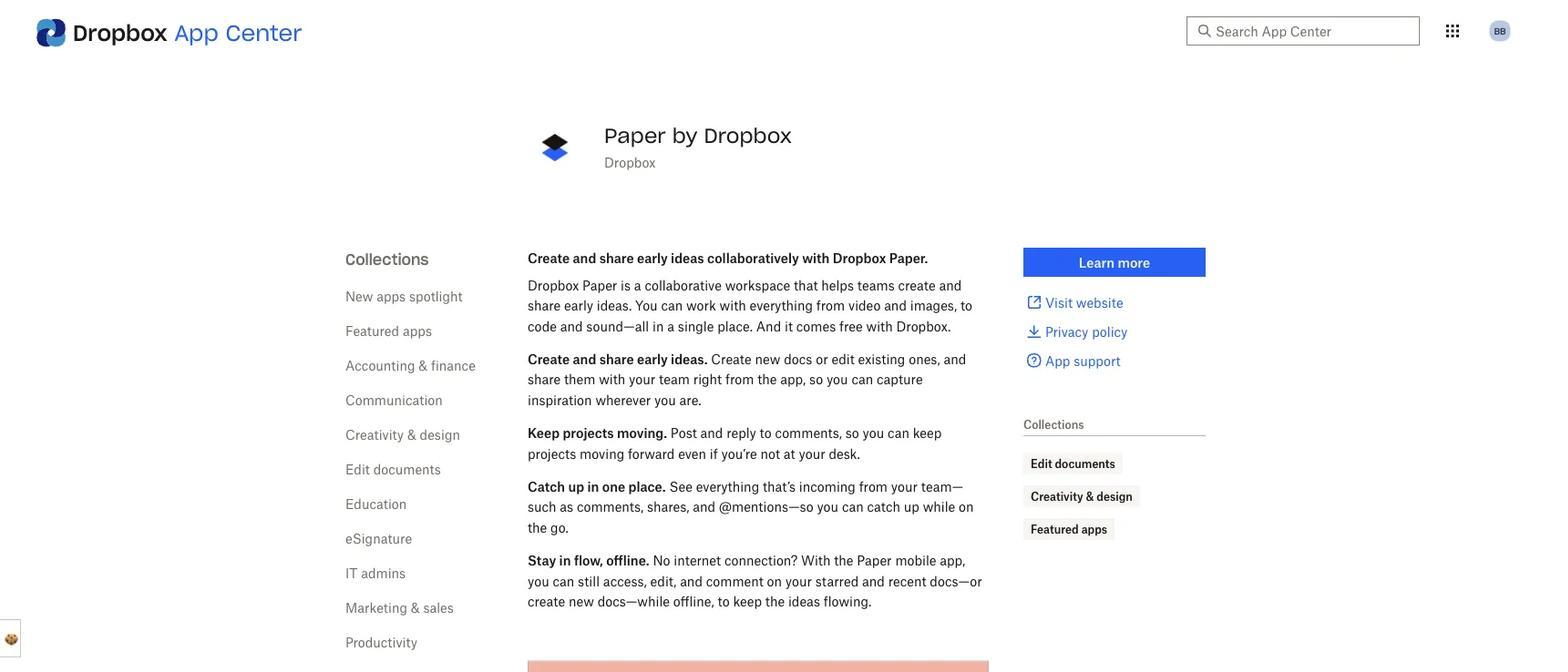 Task type: describe. For each thing, give the bounding box(es) containing it.
1 vertical spatial featured
[[1031, 523, 1079, 537]]

edit,
[[651, 574, 677, 589]]

paper.
[[890, 250, 928, 266]]

ideas. inside dropbox paper is a collaborative workspace that helps teams create and share early ideas. you can work with everything from video and images, to code and sound—all in a single place. and it comes free with dropbox.
[[597, 298, 632, 314]]

create for ideas
[[528, 250, 570, 266]]

early for ideas
[[637, 250, 668, 266]]

privacy
[[1046, 324, 1089, 340]]

edit documents for right edit documents link
[[1031, 457, 1116, 471]]

and inside create new docs or edit existing ones, and share them with your team right from the app, so you can capture inspiration wherever you are.
[[944, 352, 967, 367]]

ideas inside no internet connection? with the paper mobile app, you can still access, edit, and comment on your starred and recent docs—or create new docs—while offline, to keep the ideas flowing.
[[789, 594, 820, 610]]

mobile
[[896, 553, 937, 569]]

1 vertical spatial apps
[[403, 323, 432, 339]]

finance
[[431, 358, 476, 373]]

offline.
[[607, 553, 650, 569]]

on inside see everything that's incoming from your team— such as comments, shares, and @mentions—so you can catch up while on the go.
[[959, 500, 974, 515]]

accounting
[[346, 358, 415, 373]]

keep inside post and reply to comments, so you can keep projects moving forward even if you're not at your desk.
[[913, 426, 942, 441]]

docs—while
[[598, 594, 670, 610]]

1 vertical spatial place.
[[629, 479, 666, 495]]

paper inside no internet connection? with the paper mobile app, you can still access, edit, and comment on your starred and recent docs—or create new docs—while offline, to keep the ideas flowing.
[[857, 553, 892, 569]]

0 vertical spatial featured apps link
[[346, 323, 432, 339]]

paper by dropbox dropbox
[[604, 123, 792, 170]]

new inside create new docs or edit existing ones, and share them with your team right from the app, so you can capture inspiration wherever you are.
[[755, 352, 781, 367]]

bb button
[[1486, 16, 1515, 46]]

the up "starred" on the right of page
[[834, 553, 854, 569]]

education link
[[346, 496, 407, 512]]

can inside post and reply to comments, so you can keep projects moving forward even if you're not at your desk.
[[888, 426, 910, 441]]

it
[[346, 566, 358, 581]]

learn more button
[[1024, 248, 1206, 277]]

the inside see everything that's incoming from your team— such as comments, shares, and @mentions—so you can catch up while on the go.
[[528, 520, 547, 536]]

to inside no internet connection? with the paper mobile app, you can still access, edit, and comment on your starred and recent docs—or create new docs—while offline, to keep the ideas flowing.
[[718, 594, 730, 610]]

that's
[[763, 479, 796, 495]]

edit for edit documents link to the left
[[346, 462, 370, 477]]

comment
[[706, 574, 764, 589]]

helps
[[822, 278, 854, 293]]

create new docs or edit existing ones, and share them with your team right from the app, so you can capture inspiration wherever you are.
[[528, 352, 967, 408]]

right
[[693, 372, 722, 388]]

& for bottom 'creativity & design' "link"
[[1086, 490, 1094, 504]]

1 horizontal spatial edit documents link
[[1031, 455, 1116, 473]]

work
[[687, 298, 716, 314]]

create inside no internet connection? with the paper mobile app, you can still access, edit, and comment on your starred and recent docs—or create new docs—while offline, to keep the ideas flowing.
[[528, 594, 565, 610]]

images,
[[911, 298, 957, 314]]

comments, inside post and reply to comments, so you can keep projects moving forward even if you're not at your desk.
[[775, 426, 842, 441]]

dropbox paper is a collaborative workspace that helps teams create and share early ideas. you can work with everything from video and images, to code and sound—all in a single place. and it comes free with dropbox.
[[528, 278, 973, 334]]

from inside see everything that's incoming from your team— such as comments, shares, and @mentions—so you can catch up while on the go.
[[859, 479, 888, 495]]

even
[[678, 446, 707, 462]]

create and share early ideas.
[[528, 352, 708, 367]]

everything inside dropbox paper is a collaborative workspace that helps teams create and share early ideas. you can work with everything from video and images, to code and sound—all in a single place. and it comes free with dropbox.
[[750, 298, 813, 314]]

0 vertical spatial creativity & design
[[346, 427, 460, 443]]

not
[[761, 446, 780, 462]]

spotlight
[[409, 289, 463, 304]]

you're
[[722, 446, 757, 462]]

and down teams
[[884, 298, 907, 314]]

and
[[757, 318, 781, 334]]

share inside create new docs or edit existing ones, and share them with your team right from the app, so you can capture inspiration wherever you are.
[[528, 372, 561, 388]]

comes
[[797, 318, 836, 334]]

sound—all
[[587, 318, 649, 334]]

productivity
[[346, 635, 418, 650]]

you inside post and reply to comments, so you can keep projects moving forward even if you're not at your desk.
[[863, 426, 885, 441]]

and up offline,
[[680, 574, 703, 589]]

post and reply to comments, so you can keep projects moving forward even if you're not at your desk.
[[528, 426, 942, 462]]

that
[[794, 278, 818, 293]]

with
[[801, 553, 831, 569]]

to inside dropbox paper is a collaborative workspace that helps teams create and share early ideas. you can work with everything from video and images, to code and sound—all in a single place. and it comes free with dropbox.
[[961, 298, 973, 314]]

create inside dropbox paper is a collaborative workspace that helps teams create and share early ideas. you can work with everything from video and images, to code and sound—all in a single place. and it comes free with dropbox.
[[898, 278, 936, 293]]

at
[[784, 446, 796, 462]]

marketing & sales link
[[346, 600, 454, 616]]

your inside post and reply to comments, so you can keep projects moving forward even if you're not at your desk.
[[799, 446, 826, 462]]

free
[[840, 318, 863, 334]]

sales
[[423, 600, 454, 616]]

edit for right edit documents link
[[1031, 457, 1053, 471]]

communication link
[[346, 392, 443, 408]]

0 horizontal spatial up
[[568, 479, 584, 495]]

stay
[[528, 553, 556, 569]]

everything inside see everything that's incoming from your team— such as comments, shares, and @mentions—so you can catch up while on the go.
[[696, 479, 760, 495]]

paper inside 'paper by dropbox dropbox'
[[604, 123, 666, 149]]

you down 'edit'
[[827, 372, 848, 388]]

& for marketing & sales link
[[411, 600, 420, 616]]

marketing & sales
[[346, 600, 454, 616]]

policy
[[1092, 324, 1128, 340]]

early inside dropbox paper is a collaborative workspace that helps teams create and share early ideas. you can work with everything from video and images, to code and sound—all in a single place. and it comes free with dropbox.
[[564, 298, 594, 314]]

1 vertical spatial creativity & design link
[[1031, 488, 1133, 506]]

app, inside create new docs or edit existing ones, and share them with your team right from the app, so you can capture inspiration wherever you are.
[[781, 372, 806, 388]]

to inside post and reply to comments, so you can keep projects moving forward even if you're not at your desk.
[[760, 426, 772, 441]]

internet
[[674, 553, 721, 569]]

such
[[528, 500, 557, 515]]

as
[[560, 500, 574, 515]]

the down connection?
[[766, 594, 785, 610]]

collaborative
[[645, 278, 722, 293]]

you
[[635, 298, 658, 314]]

early for ideas.
[[637, 352, 668, 367]]

accounting & finance link
[[346, 358, 476, 373]]

and right code
[[560, 318, 583, 334]]

stay in flow, offline.
[[528, 553, 650, 569]]

0 vertical spatial a
[[634, 278, 641, 293]]

bb
[[1495, 25, 1507, 36]]

single
[[678, 318, 714, 334]]

video
[[849, 298, 881, 314]]

& for the left 'creativity & design' "link"
[[407, 427, 416, 443]]

0 horizontal spatial edit documents link
[[346, 462, 441, 477]]

new apps spotlight
[[346, 289, 463, 304]]

0 horizontal spatial creativity
[[346, 427, 404, 443]]

it admins link
[[346, 566, 406, 581]]

esignature
[[346, 531, 412, 547]]

collections for apps
[[346, 250, 429, 269]]

and up flowing.
[[862, 574, 885, 589]]

desk.
[[829, 446, 861, 462]]

new
[[346, 289, 373, 304]]

create and share early ideas collaboratively with dropbox paper.
[[528, 250, 928, 266]]

0 vertical spatial projects
[[563, 426, 614, 441]]

ones,
[[909, 352, 940, 367]]

website
[[1077, 295, 1124, 310]]

1 vertical spatial featured apps link
[[1031, 521, 1108, 539]]

can inside dropbox paper is a collaborative workspace that helps teams create and share early ideas. you can work with everything from video and images, to code and sound—all in a single place. and it comes free with dropbox.
[[661, 298, 683, 314]]

recent
[[889, 574, 927, 589]]

up inside see everything that's incoming from your team— such as comments, shares, and @mentions—so you can catch up while on the go.
[[904, 500, 920, 515]]

if
[[710, 446, 718, 462]]

or
[[816, 352, 828, 367]]

accounting & finance
[[346, 358, 476, 373]]

wherever
[[596, 392, 651, 408]]

keep inside no internet connection? with the paper mobile app, you can still access, edit, and comment on your starred and recent docs—or create new docs—while offline, to keep the ideas flowing.
[[733, 594, 762, 610]]

@mentions—so
[[719, 500, 814, 515]]

you inside see everything that's incoming from your team— such as comments, shares, and @mentions—so you can catch up while on the go.
[[817, 500, 839, 515]]

team—
[[921, 479, 964, 495]]

starred
[[816, 574, 859, 589]]

see
[[670, 479, 693, 495]]

new inside no internet connection? with the paper mobile app, you can still access, edit, and comment on your starred and recent docs—or create new docs—while offline, to keep the ideas flowing.
[[569, 594, 594, 610]]

catch up in one place.
[[528, 479, 666, 495]]

moving
[[580, 446, 625, 462]]

1 vertical spatial a
[[668, 318, 675, 334]]

are.
[[680, 392, 702, 408]]

and inside post and reply to comments, so you can keep projects moving forward even if you're not at your desk.
[[701, 426, 723, 441]]



Task type: vqa. For each thing, say whether or not it's contained in the screenshot.
coordination
no



Task type: locate. For each thing, give the bounding box(es) containing it.
0 horizontal spatial from
[[726, 372, 754, 388]]

and up the them
[[573, 352, 597, 367]]

1 vertical spatial ideas.
[[671, 352, 708, 367]]

keep
[[528, 426, 560, 441]]

access,
[[603, 574, 647, 589]]

1 vertical spatial collections
[[1024, 418, 1084, 432]]

to up not in the bottom of the page
[[760, 426, 772, 441]]

from inside create new docs or edit existing ones, and share them with your team right from the app, so you can capture inspiration wherever you are.
[[726, 372, 754, 388]]

catch
[[867, 500, 901, 515]]

2 vertical spatial from
[[859, 479, 888, 495]]

can
[[661, 298, 683, 314], [852, 372, 874, 388], [888, 426, 910, 441], [842, 500, 864, 515], [553, 574, 575, 589]]

1 horizontal spatial so
[[846, 426, 860, 441]]

it admins
[[346, 566, 406, 581]]

by
[[673, 123, 698, 149]]

your up wherever at bottom left
[[629, 372, 656, 388]]

and up sound—all
[[573, 250, 597, 266]]

2 vertical spatial paper
[[857, 553, 892, 569]]

1 vertical spatial from
[[726, 372, 754, 388]]

in right stay
[[559, 553, 571, 569]]

0 horizontal spatial featured apps
[[346, 323, 432, 339]]

1 horizontal spatial creativity & design
[[1031, 490, 1133, 504]]

your down with
[[786, 574, 812, 589]]

ideas up collaborative
[[671, 250, 704, 266]]

no internet connection? with the paper mobile app, you can still access, edit, and comment on your starred and recent docs—or create new docs—while offline, to keep the ideas flowing.
[[528, 553, 983, 610]]

a right is
[[634, 278, 641, 293]]

with
[[802, 250, 830, 266], [720, 298, 746, 314], [867, 318, 893, 334], [599, 372, 626, 388]]

1 vertical spatial design
[[1097, 490, 1133, 504]]

create up images,
[[898, 278, 936, 293]]

1 horizontal spatial featured apps link
[[1031, 521, 1108, 539]]

collections for documents
[[1024, 418, 1084, 432]]

projects inside post and reply to comments, so you can keep projects moving forward even if you're not at your desk.
[[528, 446, 576, 462]]

create for edit
[[711, 352, 752, 367]]

1 vertical spatial to
[[760, 426, 772, 441]]

can down capture
[[888, 426, 910, 441]]

with up that
[[802, 250, 830, 266]]

you down capture
[[863, 426, 885, 441]]

privacy policy link
[[1024, 321, 1206, 343]]

1 horizontal spatial from
[[817, 298, 845, 314]]

1 vertical spatial everything
[[696, 479, 760, 495]]

on right "while"
[[959, 500, 974, 515]]

featured apps
[[346, 323, 432, 339], [1031, 523, 1108, 537]]

0 vertical spatial up
[[568, 479, 584, 495]]

edit documents for edit documents link to the left
[[346, 462, 441, 477]]

early up sound—all
[[564, 298, 594, 314]]

creativity & design link
[[346, 427, 460, 443], [1031, 488, 1133, 506]]

admins
[[361, 566, 406, 581]]

on down connection?
[[767, 574, 782, 589]]

forward
[[628, 446, 675, 462]]

1 horizontal spatial featured
[[1031, 523, 1079, 537]]

keep down comment
[[733, 594, 762, 610]]

app, inside no internet connection? with the paper mobile app, you can still access, edit, and comment on your starred and recent docs—or create new docs—while offline, to keep the ideas flowing.
[[940, 553, 966, 569]]

in
[[653, 318, 664, 334], [588, 479, 599, 495], [559, 553, 571, 569]]

visit
[[1046, 295, 1073, 310]]

ideas. up sound—all
[[597, 298, 632, 314]]

in inside dropbox paper is a collaborative workspace that helps teams create and share early ideas. you can work with everything from video and images, to code and sound—all in a single place. and it comes free with dropbox.
[[653, 318, 664, 334]]

0 vertical spatial from
[[817, 298, 845, 314]]

0 vertical spatial so
[[810, 372, 823, 388]]

from inside dropbox paper is a collaborative workspace that helps teams create and share early ideas. you can work with everything from video and images, to code and sound—all in a single place. and it comes free with dropbox.
[[817, 298, 845, 314]]

1 vertical spatial in
[[588, 479, 599, 495]]

0 horizontal spatial creativity & design link
[[346, 427, 460, 443]]

0 horizontal spatial edit
[[346, 462, 370, 477]]

so up desk.
[[846, 426, 860, 441]]

1 horizontal spatial app,
[[940, 553, 966, 569]]

0 vertical spatial early
[[637, 250, 668, 266]]

with inside create new docs or edit existing ones, and share them with your team right from the app, so you can capture inspiration wherever you are.
[[599, 372, 626, 388]]

1 horizontal spatial to
[[760, 426, 772, 441]]

can inside no internet connection? with the paper mobile app, you can still access, edit, and comment on your starred and recent docs—or create new docs—while offline, to keep the ideas flowing.
[[553, 574, 575, 589]]

education
[[346, 496, 407, 512]]

1 horizontal spatial ideas.
[[671, 352, 708, 367]]

comments, inside see everything that's incoming from your team— such as comments, shares, and @mentions—so you can catch up while on the go.
[[577, 500, 644, 515]]

create up right
[[711, 352, 752, 367]]

0 vertical spatial ideas
[[671, 250, 704, 266]]

esignature link
[[346, 531, 412, 547]]

ideas.
[[597, 298, 632, 314], [671, 352, 708, 367]]

paper inside dropbox paper is a collaborative workspace that helps teams create and share early ideas. you can work with everything from video and images, to code and sound—all in a single place. and it comes free with dropbox.
[[583, 278, 617, 293]]

ideas. up 'team'
[[671, 352, 708, 367]]

and up images,
[[939, 278, 962, 293]]

collections up new apps spotlight
[[346, 250, 429, 269]]

and right shares,
[[693, 500, 716, 515]]

learn
[[1079, 255, 1115, 270]]

create inside create new docs or edit existing ones, and share them with your team right from the app, so you can capture inspiration wherever you are.
[[711, 352, 752, 367]]

a left single
[[668, 318, 675, 334]]

docs
[[784, 352, 813, 367]]

teams
[[858, 278, 895, 293]]

1 horizontal spatial creativity
[[1031, 490, 1084, 504]]

app, up docs—or
[[940, 553, 966, 569]]

1 horizontal spatial edit documents
[[1031, 457, 1116, 471]]

1 vertical spatial so
[[846, 426, 860, 441]]

new left docs
[[755, 352, 781, 367]]

place. left "and"
[[718, 318, 753, 334]]

app left center
[[174, 19, 219, 46]]

2 vertical spatial apps
[[1082, 523, 1108, 537]]

documents for right edit documents link
[[1055, 457, 1116, 471]]

your inside no internet connection? with the paper mobile app, you can still access, edit, and comment on your starred and recent docs—or create new docs—while offline, to keep the ideas flowing.
[[786, 574, 812, 589]]

to down comment
[[718, 594, 730, 610]]

0 vertical spatial creativity & design link
[[346, 427, 460, 443]]

create for ideas.
[[528, 352, 570, 367]]

the inside create new docs or edit existing ones, and share them with your team right from the app, so you can capture inspiration wherever you are.
[[758, 372, 777, 388]]

1 horizontal spatial on
[[959, 500, 974, 515]]

you down incoming
[[817, 500, 839, 515]]

share inside dropbox paper is a collaborative workspace that helps teams create and share early ideas. you can work with everything from video and images, to code and sound—all in a single place. and it comes free with dropbox.
[[528, 298, 561, 314]]

0 horizontal spatial app
[[174, 19, 219, 46]]

comments, up at
[[775, 426, 842, 441]]

support
[[1074, 353, 1121, 369]]

1 vertical spatial paper
[[583, 278, 617, 293]]

one
[[602, 479, 626, 495]]

create up code
[[528, 250, 570, 266]]

and
[[573, 250, 597, 266], [939, 278, 962, 293], [884, 298, 907, 314], [560, 318, 583, 334], [573, 352, 597, 367], [944, 352, 967, 367], [701, 426, 723, 441], [693, 500, 716, 515], [680, 574, 703, 589], [862, 574, 885, 589]]

still
[[578, 574, 600, 589]]

1 horizontal spatial a
[[668, 318, 675, 334]]

0 horizontal spatial comments,
[[577, 500, 644, 515]]

share up code
[[528, 298, 561, 314]]

0 vertical spatial apps
[[377, 289, 406, 304]]

early
[[637, 250, 668, 266], [564, 298, 594, 314], [637, 352, 668, 367]]

can inside see everything that's incoming from your team— such as comments, shares, and @mentions—so you can catch up while on the go.
[[842, 500, 864, 515]]

1 vertical spatial keep
[[733, 594, 762, 610]]

reply
[[727, 426, 757, 441]]

1 horizontal spatial documents
[[1055, 457, 1116, 471]]

projects down keep
[[528, 446, 576, 462]]

your right at
[[799, 446, 826, 462]]

0 horizontal spatial place.
[[629, 479, 666, 495]]

share up is
[[600, 250, 634, 266]]

place. inside dropbox paper is a collaborative workspace that helps teams create and share early ideas. you can work with everything from video and images, to code and sound—all in a single place. and it comes free with dropbox.
[[718, 318, 753, 334]]

featured
[[346, 323, 399, 339], [1031, 523, 1079, 537]]

0 horizontal spatial collections
[[346, 250, 429, 269]]

offline,
[[674, 594, 714, 610]]

keep projects moving.
[[528, 426, 667, 441]]

up left "while"
[[904, 500, 920, 515]]

0 horizontal spatial create
[[528, 594, 565, 610]]

0 vertical spatial keep
[[913, 426, 942, 441]]

connection?
[[725, 553, 798, 569]]

and right ones,
[[944, 352, 967, 367]]

dropbox.
[[897, 318, 951, 334]]

so inside post and reply to comments, so you can keep projects moving forward even if you're not at your desk.
[[846, 426, 860, 441]]

visit website
[[1046, 295, 1124, 310]]

share down sound—all
[[600, 352, 634, 367]]

1 vertical spatial ideas
[[789, 594, 820, 610]]

& inside "link"
[[1086, 490, 1094, 504]]

0 vertical spatial place.
[[718, 318, 753, 334]]

place. up shares,
[[629, 479, 666, 495]]

creativity
[[346, 427, 404, 443], [1031, 490, 1084, 504]]

can left still
[[553, 574, 575, 589]]

0 horizontal spatial app,
[[781, 372, 806, 388]]

no
[[653, 553, 670, 569]]

existing
[[858, 352, 906, 367]]

edit documents link
[[1031, 455, 1116, 473], [346, 462, 441, 477]]

1 horizontal spatial place.
[[718, 318, 753, 334]]

up up 'as'
[[568, 479, 584, 495]]

in down you
[[653, 318, 664, 334]]

0 horizontal spatial featured apps link
[[346, 323, 432, 339]]

early up collaborative
[[637, 250, 668, 266]]

1 vertical spatial up
[[904, 500, 920, 515]]

2 vertical spatial early
[[637, 352, 668, 367]]

it
[[785, 318, 793, 334]]

0 vertical spatial app
[[174, 19, 219, 46]]

0 horizontal spatial a
[[634, 278, 641, 293]]

& for accounting & finance 'link' in the bottom of the page
[[419, 358, 428, 373]]

your inside create new docs or edit existing ones, and share them with your team right from the app, so you can capture inspiration wherever you are.
[[629, 372, 656, 388]]

post
[[671, 426, 697, 441]]

the down such
[[528, 520, 547, 536]]

projects up moving
[[563, 426, 614, 441]]

1 horizontal spatial design
[[1097, 490, 1133, 504]]

Search App Center text field
[[1216, 21, 1409, 41]]

projects
[[563, 426, 614, 441], [528, 446, 576, 462]]

1 vertical spatial projects
[[528, 446, 576, 462]]

1 horizontal spatial featured apps
[[1031, 523, 1108, 537]]

and up if
[[701, 426, 723, 441]]

keep up team—
[[913, 426, 942, 441]]

see everything that's incoming from your team— such as comments, shares, and @mentions—so you can catch up while on the go.
[[528, 479, 974, 536]]

to right images,
[[961, 298, 973, 314]]

from down helps
[[817, 298, 845, 314]]

&
[[419, 358, 428, 373], [407, 427, 416, 443], [1086, 490, 1094, 504], [411, 600, 420, 616]]

can left catch
[[842, 500, 864, 515]]

0 horizontal spatial design
[[420, 427, 460, 443]]

can down collaborative
[[661, 298, 683, 314]]

communication
[[346, 392, 443, 408]]

everything
[[750, 298, 813, 314], [696, 479, 760, 495]]

create down code
[[528, 352, 570, 367]]

1 horizontal spatial create
[[898, 278, 936, 293]]

flow,
[[574, 553, 603, 569]]

0 horizontal spatial keep
[[733, 594, 762, 610]]

collections down app support
[[1024, 418, 1084, 432]]

0 horizontal spatial edit documents
[[346, 462, 441, 477]]

0 horizontal spatial to
[[718, 594, 730, 610]]

from up catch
[[859, 479, 888, 495]]

1 horizontal spatial in
[[588, 479, 599, 495]]

1 horizontal spatial up
[[904, 500, 920, 515]]

1 horizontal spatial edit
[[1031, 457, 1053, 471]]

app down privacy
[[1046, 353, 1071, 369]]

0 horizontal spatial in
[[559, 553, 571, 569]]

share up inspiration
[[528, 372, 561, 388]]

to
[[961, 298, 973, 314], [760, 426, 772, 441], [718, 594, 730, 610]]

paper up 'recent'
[[857, 553, 892, 569]]

0 vertical spatial creativity
[[346, 427, 404, 443]]

app, down docs
[[781, 372, 806, 388]]

0 horizontal spatial creativity & design
[[346, 427, 460, 443]]

dropbox app center
[[73, 19, 302, 46]]

comments, down one
[[577, 500, 644, 515]]

paper left by
[[604, 123, 666, 149]]

2 horizontal spatial to
[[961, 298, 973, 314]]

featured apps link
[[346, 323, 432, 339], [1031, 521, 1108, 539]]

shares,
[[647, 500, 690, 515]]

app support
[[1046, 353, 1121, 369]]

so down or
[[810, 372, 823, 388]]

in left one
[[588, 479, 599, 495]]

from
[[817, 298, 845, 314], [726, 372, 754, 388], [859, 479, 888, 495]]

1 vertical spatial creativity & design
[[1031, 490, 1133, 504]]

center
[[226, 19, 302, 46]]

a
[[634, 278, 641, 293], [668, 318, 675, 334]]

with right work
[[720, 298, 746, 314]]

0 vertical spatial ideas.
[[597, 298, 632, 314]]

1 horizontal spatial keep
[[913, 426, 942, 441]]

go.
[[551, 520, 569, 536]]

0 vertical spatial collections
[[346, 250, 429, 269]]

1 vertical spatial on
[[767, 574, 782, 589]]

documents for edit documents link to the left
[[374, 462, 441, 477]]

workspace
[[725, 278, 791, 293]]

1 horizontal spatial creativity & design link
[[1031, 488, 1133, 506]]

moving.
[[617, 426, 667, 441]]

on inside no internet connection? with the paper mobile app, you can still access, edit, and comment on your starred and recent docs—or create new docs—while offline, to keep the ideas flowing.
[[767, 574, 782, 589]]

create down stay
[[528, 594, 565, 610]]

featured apps for bottom featured apps link
[[1031, 523, 1108, 537]]

code
[[528, 318, 557, 334]]

1 horizontal spatial app
[[1046, 353, 1071, 369]]

early up 'team'
[[637, 352, 668, 367]]

you down stay
[[528, 574, 549, 589]]

edit
[[832, 352, 855, 367]]

can inside create new docs or edit existing ones, and share them with your team right from the app, so you can capture inspiration wherever you are.
[[852, 372, 874, 388]]

0 horizontal spatial featured
[[346, 323, 399, 339]]

so inside create new docs or edit existing ones, and share them with your team right from the app, so you can capture inspiration wherever you are.
[[810, 372, 823, 388]]

and inside see everything that's incoming from your team— such as comments, shares, and @mentions—so you can catch up while on the go.
[[693, 500, 716, 515]]

up
[[568, 479, 584, 495], [904, 500, 920, 515]]

flowing.
[[824, 594, 872, 610]]

productivity link
[[346, 635, 418, 650]]

with down create and share early ideas. on the left bottom of the page
[[599, 372, 626, 388]]

0 vertical spatial featured
[[346, 323, 399, 339]]

you down 'team'
[[655, 392, 676, 408]]

1 horizontal spatial comments,
[[775, 426, 842, 441]]

visit website link
[[1024, 292, 1206, 314]]

learn more
[[1079, 255, 1151, 270]]

can down existing
[[852, 372, 874, 388]]

0 horizontal spatial ideas.
[[597, 298, 632, 314]]

0 horizontal spatial ideas
[[671, 250, 704, 266]]

0 vertical spatial app,
[[781, 372, 806, 388]]

1 vertical spatial creativity
[[1031, 490, 1084, 504]]

catch
[[528, 479, 565, 495]]

1 vertical spatial app,
[[940, 553, 966, 569]]

dropbox inside dropbox paper is a collaborative workspace that helps teams create and share early ideas. you can work with everything from video and images, to code and sound—all in a single place. and it comes free with dropbox.
[[528, 278, 579, 293]]

with down video
[[867, 318, 893, 334]]

featured apps for the topmost featured apps link
[[346, 323, 432, 339]]

your inside see everything that's incoming from your team— such as comments, shares, and @mentions—so you can catch up while on the go.
[[891, 479, 918, 495]]

0 vertical spatial everything
[[750, 298, 813, 314]]

2 horizontal spatial in
[[653, 318, 664, 334]]

so
[[810, 372, 823, 388], [846, 426, 860, 441]]

you inside no internet connection? with the paper mobile app, you can still access, edit, and comment on your starred and recent docs—or create new docs—while offline, to keep the ideas flowing.
[[528, 574, 549, 589]]

collaboratively
[[708, 250, 799, 266]]

ideas down "starred" on the right of page
[[789, 594, 820, 610]]

everything up it
[[750, 298, 813, 314]]

0 vertical spatial new
[[755, 352, 781, 367]]

your up catch
[[891, 479, 918, 495]]

paper left is
[[583, 278, 617, 293]]

them
[[564, 372, 596, 388]]

0 horizontal spatial new
[[569, 594, 594, 610]]

from right right
[[726, 372, 754, 388]]

0 horizontal spatial documents
[[374, 462, 441, 477]]

0 vertical spatial featured apps
[[346, 323, 432, 339]]

0 vertical spatial create
[[898, 278, 936, 293]]

team
[[659, 372, 690, 388]]

everything down you're
[[696, 479, 760, 495]]

new down still
[[569, 594, 594, 610]]

the down "and"
[[758, 372, 777, 388]]

1 horizontal spatial collections
[[1024, 418, 1084, 432]]



